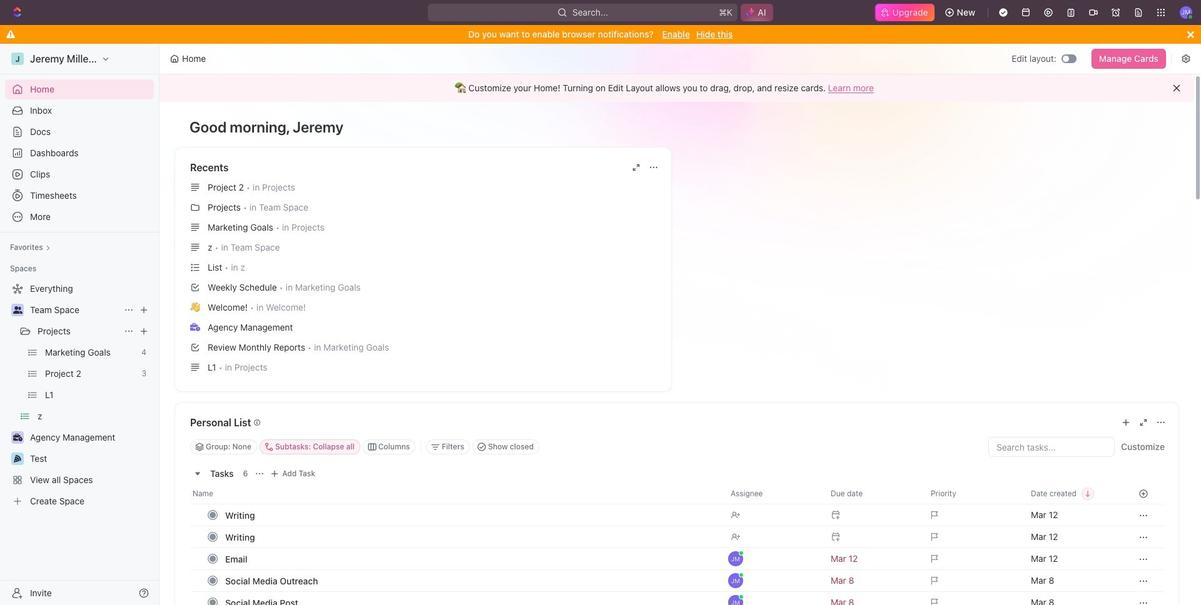 Task type: describe. For each thing, give the bounding box(es) containing it.
sidebar navigation
[[0, 44, 162, 606]]

user group image
[[13, 307, 22, 314]]

business time image
[[13, 434, 22, 442]]

jeremy miller's workspace, , element
[[11, 53, 24, 65]]

tree inside sidebar navigation
[[5, 279, 154, 512]]



Task type: locate. For each thing, give the bounding box(es) containing it.
pizza slice image
[[14, 456, 21, 463]]

alert
[[160, 74, 1195, 102]]

tree
[[5, 279, 154, 512]]

business time image
[[190, 323, 200, 331]]

Search tasks... text field
[[990, 438, 1115, 457]]



Task type: vqa. For each thing, say whether or not it's contained in the screenshot.
user group IMAGE
yes



